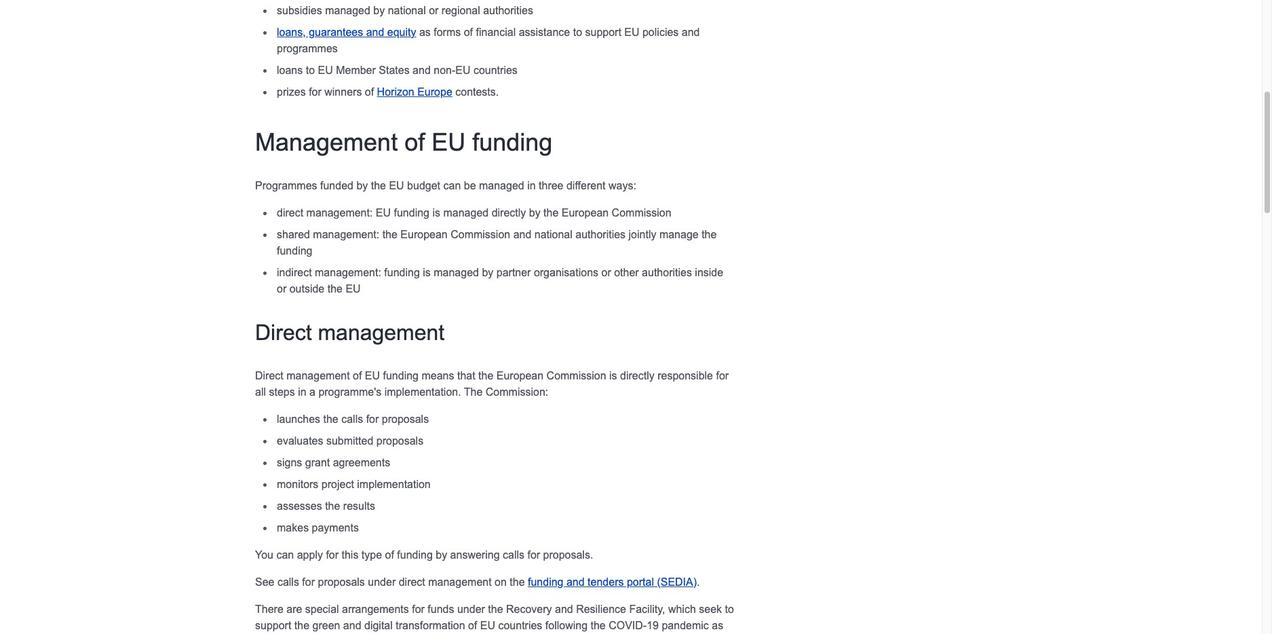 Task type: locate. For each thing, give the bounding box(es) containing it.
loans, guarantees and equity
[[277, 26, 417, 38]]

1 vertical spatial can
[[277, 549, 294, 561]]

2 horizontal spatial to
[[725, 603, 734, 615]]

submitted
[[327, 435, 374, 446]]

programmes
[[277, 43, 338, 54]]

countries up contests.
[[474, 64, 518, 76]]

european down budget
[[401, 229, 448, 240]]

assistance
[[519, 26, 570, 38]]

in left the a
[[298, 386, 307, 398]]

loans
[[277, 64, 303, 76]]

covid-
[[609, 620, 647, 631]]

to
[[573, 26, 583, 38], [306, 64, 315, 76], [725, 603, 734, 615]]

calls up on
[[503, 549, 525, 561]]

1 horizontal spatial in
[[528, 180, 536, 191]]

you
[[255, 549, 274, 561]]

commission up jointly
[[612, 207, 672, 218]]

0 horizontal spatial european
[[401, 229, 448, 240]]

in inside direct management of eu funding means that the european commission is directly responsible for all steps in a programme's implementation. the commission:
[[298, 386, 307, 398]]

.
[[697, 576, 700, 588]]

1 vertical spatial proposals
[[377, 435, 424, 446]]

the inside direct management of eu funding means that the european commission is directly responsible for all steps in a programme's implementation. the commission:
[[479, 370, 494, 381]]

1 vertical spatial management
[[287, 370, 350, 381]]

for right responsible
[[717, 370, 729, 381]]

authorities down manage
[[642, 267, 692, 278]]

2 vertical spatial european
[[497, 370, 544, 381]]

0 vertical spatial or
[[429, 5, 439, 16]]

1 horizontal spatial support
[[586, 26, 622, 38]]

0 vertical spatial to
[[573, 26, 583, 38]]

management:
[[307, 207, 373, 218], [313, 229, 380, 240], [315, 267, 381, 278]]

1 horizontal spatial direct
[[399, 576, 426, 588]]

direct management of eu funding means that the european commission is directly responsible for all steps in a programme's implementation. the commission:
[[255, 370, 729, 398]]

for up the transformation
[[412, 603, 425, 615]]

prizes
[[277, 86, 306, 98]]

1 horizontal spatial calls
[[342, 413, 363, 425]]

1 vertical spatial is
[[423, 267, 431, 278]]

equity
[[388, 26, 417, 38]]

management up programme's
[[318, 320, 445, 345]]

calls up evaluates submitted proposals
[[342, 413, 363, 425]]

1 vertical spatial to
[[306, 64, 315, 76]]

0 horizontal spatial or
[[277, 283, 287, 294]]

1 vertical spatial support
[[255, 620, 292, 631]]

1 vertical spatial directly
[[621, 370, 655, 381]]

of inside direct management of eu funding means that the european commission is directly responsible for all steps in a programme's implementation. the commission:
[[353, 370, 362, 381]]

0 horizontal spatial can
[[277, 549, 294, 561]]

in left three
[[528, 180, 536, 191]]

special
[[305, 603, 339, 615]]

managed down shared management: the european commission and national authorities jointly manage the funding
[[434, 267, 479, 278]]

of up programme's
[[353, 370, 362, 381]]

1 horizontal spatial directly
[[621, 370, 655, 381]]

0 horizontal spatial under
[[368, 576, 396, 588]]

the
[[464, 386, 483, 398]]

2 vertical spatial commission
[[547, 370, 607, 381]]

1 horizontal spatial authorities
[[576, 229, 626, 240]]

management of eu funding
[[255, 128, 553, 156]]

authorities inside indirect management: funding is managed by partner organisations or other authorities inside or outside the eu
[[642, 267, 692, 278]]

0 horizontal spatial is
[[423, 267, 431, 278]]

proposals down this at the bottom left
[[318, 576, 365, 588]]

(sedia)
[[657, 576, 697, 588]]

seek
[[699, 603, 722, 615]]

0 vertical spatial calls
[[342, 413, 363, 425]]

direct up shared
[[277, 207, 304, 218]]

commission up commission:
[[547, 370, 607, 381]]

management for direct management of eu funding means that the european commission is directly responsible for all steps in a programme's implementation. the commission:
[[287, 370, 350, 381]]

national up organisations
[[535, 229, 573, 240]]

of inside there are special arrangements for funds under the recovery and resilience facility, which seek to support the green and digital transformation of eu countries following the covid-19 pandemic a
[[468, 620, 477, 631]]

2 vertical spatial is
[[610, 370, 618, 381]]

commission down direct management: eu funding is managed directly by the european commission
[[451, 229, 511, 240]]

0 vertical spatial management
[[318, 320, 445, 345]]

2 vertical spatial proposals
[[318, 576, 365, 588]]

or left other
[[602, 267, 612, 278]]

0 vertical spatial countries
[[474, 64, 518, 76]]

managed inside indirect management: funding is managed by partner organisations or other authorities inside or outside the eu
[[434, 267, 479, 278]]

direct up all
[[255, 370, 284, 381]]

direct down you can apply for this type of funding by answering calls for proposals.
[[399, 576, 426, 588]]

managed
[[325, 5, 371, 16], [479, 180, 525, 191], [444, 207, 489, 218], [434, 267, 479, 278]]

of right forms in the left top of the page
[[464, 26, 473, 38]]

by left partner
[[482, 267, 494, 278]]

guarantees
[[309, 26, 363, 38]]

2 vertical spatial management:
[[315, 267, 381, 278]]

2 horizontal spatial european
[[562, 207, 609, 218]]

resilience
[[576, 603, 627, 615]]

proposals up implementation
[[377, 435, 424, 446]]

is inside direct management of eu funding means that the european commission is directly responsible for all steps in a programme's implementation. the commission:
[[610, 370, 618, 381]]

type
[[362, 549, 382, 561]]

for inside there are special arrangements for funds under the recovery and resilience facility, which seek to support the green and digital transformation of eu countries following the covid-19 pandemic a
[[412, 603, 425, 615]]

means
[[422, 370, 455, 381]]

and right policies
[[682, 26, 700, 38]]

countries down recovery
[[499, 620, 543, 631]]

can right you
[[277, 549, 294, 561]]

proposals
[[382, 413, 429, 425], [377, 435, 424, 446], [318, 576, 365, 588]]

0 vertical spatial can
[[444, 180, 461, 191]]

under down the see calls for proposals under direct management on the funding and tenders portal (sedia) .
[[458, 603, 485, 615]]

authorities inside shared management: the european commission and national authorities jointly manage the funding
[[576, 229, 626, 240]]

and up following
[[555, 603, 573, 615]]

national inside shared management: the european commission and national authorities jointly manage the funding
[[535, 229, 573, 240]]

funding inside direct management of eu funding means that the european commission is directly responsible for all steps in a programme's implementation. the commission:
[[383, 370, 419, 381]]

implementation
[[357, 478, 431, 490]]

1 horizontal spatial under
[[458, 603, 485, 615]]

0 vertical spatial support
[[586, 26, 622, 38]]

loans to eu member states and non-eu countries
[[277, 64, 518, 76]]

see calls for proposals under direct management on the funding and tenders portal (sedia) .
[[255, 576, 700, 588]]

or up as
[[429, 5, 439, 16]]

direct down outside
[[255, 320, 312, 345]]

you can apply for this type of funding by answering calls for proposals.
[[255, 549, 594, 561]]

management down answering
[[429, 576, 492, 588]]

1 horizontal spatial commission
[[547, 370, 607, 381]]

0 horizontal spatial calls
[[278, 576, 299, 588]]

0 horizontal spatial support
[[255, 620, 292, 631]]

of right the transformation
[[468, 620, 477, 631]]

management
[[318, 320, 445, 345], [287, 370, 350, 381], [429, 576, 492, 588]]

0 horizontal spatial authorities
[[484, 5, 534, 16]]

proposals down 'implementation.'
[[382, 413, 429, 425]]

calls
[[342, 413, 363, 425], [503, 549, 525, 561], [278, 576, 299, 588]]

and inside shared management: the european commission and national authorities jointly manage the funding
[[514, 229, 532, 240]]

of inside as forms of financial assistance to support eu policies and programmes
[[464, 26, 473, 38]]

project
[[322, 478, 354, 490]]

1 horizontal spatial can
[[444, 180, 461, 191]]

calls right see
[[278, 576, 299, 588]]

winners
[[325, 86, 362, 98]]

1 vertical spatial management:
[[313, 229, 380, 240]]

to right assistance
[[573, 26, 583, 38]]

can left be
[[444, 180, 461, 191]]

partner
[[497, 267, 531, 278]]

1 vertical spatial direct
[[255, 370, 284, 381]]

authorities left jointly
[[576, 229, 626, 240]]

ways:
[[609, 180, 637, 191]]

organisations
[[534, 267, 599, 278]]

management for direct management
[[318, 320, 445, 345]]

directly up shared management: the european commission and national authorities jointly manage the funding
[[492, 207, 526, 218]]

the
[[371, 180, 386, 191], [544, 207, 559, 218], [383, 229, 398, 240], [702, 229, 717, 240], [328, 283, 343, 294], [479, 370, 494, 381], [323, 413, 339, 425], [325, 500, 340, 512], [510, 576, 525, 588], [488, 603, 503, 615], [295, 620, 310, 631], [591, 620, 606, 631]]

1 vertical spatial countries
[[499, 620, 543, 631]]

commission inside direct management of eu funding means that the european commission is directly responsible for all steps in a programme's implementation. the commission:
[[547, 370, 607, 381]]

countries
[[474, 64, 518, 76], [499, 620, 543, 631]]

european down different
[[562, 207, 609, 218]]

and up partner
[[514, 229, 532, 240]]

funding inside indirect management: funding is managed by partner organisations or other authorities inside or outside the eu
[[384, 267, 420, 278]]

different
[[567, 180, 606, 191]]

0 vertical spatial direct
[[277, 207, 304, 218]]

or
[[429, 5, 439, 16], [602, 267, 612, 278], [277, 283, 287, 294]]

direct
[[255, 320, 312, 345], [255, 370, 284, 381]]

0 vertical spatial management:
[[307, 207, 373, 218]]

transformation
[[396, 620, 465, 631]]

there
[[255, 603, 284, 615]]

2 vertical spatial to
[[725, 603, 734, 615]]

of
[[464, 26, 473, 38], [365, 86, 374, 98], [405, 128, 425, 156], [353, 370, 362, 381], [385, 549, 394, 561], [468, 620, 477, 631]]

for down apply
[[302, 576, 315, 588]]

1 vertical spatial or
[[602, 267, 612, 278]]

and left equity in the top of the page
[[366, 26, 384, 38]]

european up commission:
[[497, 370, 544, 381]]

inside
[[695, 267, 724, 278]]

eu inside direct management of eu funding means that the european commission is directly responsible for all steps in a programme's implementation. the commission:
[[365, 370, 380, 381]]

can
[[444, 180, 461, 191], [277, 549, 294, 561]]

0 horizontal spatial in
[[298, 386, 307, 398]]

support left policies
[[586, 26, 622, 38]]

to inside as forms of financial assistance to support eu policies and programmes
[[573, 26, 583, 38]]

1 vertical spatial commission
[[451, 229, 511, 240]]

1 horizontal spatial national
[[535, 229, 573, 240]]

0 horizontal spatial directly
[[492, 207, 526, 218]]

signs grant agreements
[[277, 457, 391, 468]]

0 vertical spatial under
[[368, 576, 396, 588]]

2 vertical spatial authorities
[[642, 267, 692, 278]]

direct inside direct management of eu funding means that the european commission is directly responsible for all steps in a programme's implementation. the commission:
[[255, 370, 284, 381]]

funding
[[473, 128, 553, 156], [394, 207, 430, 218], [277, 245, 313, 256], [384, 267, 420, 278], [383, 370, 419, 381], [397, 549, 433, 561], [528, 576, 564, 588]]

managed right be
[[479, 180, 525, 191]]

under up arrangements
[[368, 576, 396, 588]]

0 vertical spatial authorities
[[484, 5, 534, 16]]

shared management: the european commission and national authorities jointly manage the funding
[[277, 229, 717, 256]]

2 horizontal spatial is
[[610, 370, 618, 381]]

direct for direct management of eu funding means that the european commission is directly responsible for all steps in a programme's implementation. the commission:
[[255, 370, 284, 381]]

horizon
[[377, 86, 415, 98]]

2 horizontal spatial authorities
[[642, 267, 692, 278]]

as
[[420, 26, 431, 38]]

directly
[[492, 207, 526, 218], [621, 370, 655, 381]]

manage
[[660, 229, 699, 240]]

1 horizontal spatial european
[[497, 370, 544, 381]]

0 vertical spatial is
[[433, 207, 441, 218]]

in
[[528, 180, 536, 191], [298, 386, 307, 398]]

0 horizontal spatial direct
[[277, 207, 304, 218]]

2 horizontal spatial commission
[[612, 207, 672, 218]]

commission
[[612, 207, 672, 218], [451, 229, 511, 240], [547, 370, 607, 381]]

signs
[[277, 457, 302, 468]]

apply
[[297, 549, 323, 561]]

monitors project implementation
[[277, 478, 431, 490]]

1 horizontal spatial is
[[433, 207, 441, 218]]

management inside direct management of eu funding means that the european commission is directly responsible for all steps in a programme's implementation. the commission:
[[287, 370, 350, 381]]

monitors
[[277, 478, 319, 490]]

for left this at the bottom left
[[326, 549, 339, 561]]

1 vertical spatial in
[[298, 386, 307, 398]]

2 horizontal spatial or
[[602, 267, 612, 278]]

1 horizontal spatial or
[[429, 5, 439, 16]]

1 horizontal spatial to
[[573, 26, 583, 38]]

1 vertical spatial european
[[401, 229, 448, 240]]

0 horizontal spatial commission
[[451, 229, 511, 240]]

national up equity in the top of the page
[[388, 5, 426, 16]]

1 vertical spatial authorities
[[576, 229, 626, 240]]

management: inside shared management: the european commission and national authorities jointly manage the funding
[[313, 229, 380, 240]]

2 vertical spatial or
[[277, 283, 287, 294]]

2 direct from the top
[[255, 370, 284, 381]]

support down there
[[255, 620, 292, 631]]

management: inside indirect management: funding is managed by partner organisations or other authorities inside or outside the eu
[[315, 267, 381, 278]]

under inside there are special arrangements for funds under the recovery and resilience facility, which seek to support the green and digital transformation of eu countries following the covid-19 pandemic a
[[458, 603, 485, 615]]

0 vertical spatial direct
[[255, 320, 312, 345]]

to right 'seek'
[[725, 603, 734, 615]]

european inside direct management of eu funding means that the european commission is directly responsible for all steps in a programme's implementation. the commission:
[[497, 370, 544, 381]]

1 direct from the top
[[255, 320, 312, 345]]

managed up the loans, guarantees and equity link
[[325, 5, 371, 16]]

2 horizontal spatial calls
[[503, 549, 525, 561]]

1 vertical spatial under
[[458, 603, 485, 615]]

support
[[586, 26, 622, 38], [255, 620, 292, 631]]

a
[[310, 386, 316, 398]]

1 vertical spatial national
[[535, 229, 573, 240]]

management up the a
[[287, 370, 350, 381]]

to right loans
[[306, 64, 315, 76]]

by up the loans, guarantees and equity link
[[374, 5, 385, 16]]

national
[[388, 5, 426, 16], [535, 229, 573, 240]]

authorities up financial
[[484, 5, 534, 16]]

is inside indirect management: funding is managed by partner organisations or other authorities inside or outside the eu
[[423, 267, 431, 278]]

loans,
[[277, 26, 306, 38]]

0 horizontal spatial national
[[388, 5, 426, 16]]

jointly
[[629, 229, 657, 240]]

0 horizontal spatial to
[[306, 64, 315, 76]]

or down indirect
[[277, 283, 287, 294]]

0 vertical spatial commission
[[612, 207, 672, 218]]

under
[[368, 576, 396, 588], [458, 603, 485, 615]]

support inside there are special arrangements for funds under the recovery and resilience facility, which seek to support the green and digital transformation of eu countries following the covid-19 pandemic a
[[255, 620, 292, 631]]

directly left responsible
[[621, 370, 655, 381]]

horizon europe link
[[377, 86, 453, 98]]

tenders
[[588, 576, 624, 588]]

for
[[309, 86, 322, 98], [717, 370, 729, 381], [366, 413, 379, 425], [326, 549, 339, 561], [528, 549, 540, 561], [302, 576, 315, 588], [412, 603, 425, 615]]



Task type: vqa. For each thing, say whether or not it's contained in the screenshot.
the monitors on the left bottom of page
yes



Task type: describe. For each thing, give the bounding box(es) containing it.
shared
[[277, 229, 310, 240]]

by left answering
[[436, 549, 448, 561]]

19
[[647, 620, 659, 631]]

steps
[[269, 386, 295, 398]]

financial
[[476, 26, 516, 38]]

support inside as forms of financial assistance to support eu policies and programmes
[[586, 26, 622, 38]]

makes payments
[[277, 522, 359, 533]]

be
[[464, 180, 476, 191]]

proposals.
[[544, 549, 594, 561]]

direct management
[[255, 320, 445, 345]]

following
[[546, 620, 588, 631]]

2 vertical spatial calls
[[278, 576, 299, 588]]

1 vertical spatial calls
[[503, 549, 525, 561]]

and inside as forms of financial assistance to support eu policies and programmes
[[682, 26, 700, 38]]

0 vertical spatial national
[[388, 5, 426, 16]]

funding inside shared management: the european commission and national authorities jointly manage the funding
[[277, 245, 313, 256]]

subsidies managed by national or regional authorities
[[277, 5, 534, 16]]

non-
[[434, 64, 456, 76]]

green
[[313, 620, 340, 631]]

commission inside shared management: the european commission and national authorities jointly manage the funding
[[451, 229, 511, 240]]

that
[[458, 370, 476, 381]]

by right funded
[[357, 180, 368, 191]]

recovery
[[506, 603, 552, 615]]

for inside direct management of eu funding means that the european commission is directly responsible for all steps in a programme's implementation. the commission:
[[717, 370, 729, 381]]

and down proposals.
[[567, 576, 585, 588]]

by down three
[[529, 207, 541, 218]]

launches the calls for proposals
[[277, 413, 429, 425]]

evaluates submitted proposals
[[277, 435, 424, 446]]

2 vertical spatial management
[[429, 576, 492, 588]]

results
[[343, 500, 375, 512]]

programmes funded by the eu budget can be managed in three different ways:
[[255, 180, 637, 191]]

1 vertical spatial direct
[[399, 576, 426, 588]]

this
[[342, 549, 359, 561]]

directly inside direct management of eu funding means that the european commission is directly responsible for all steps in a programme's implementation. the commission:
[[621, 370, 655, 381]]

0 vertical spatial european
[[562, 207, 609, 218]]

0 vertical spatial directly
[[492, 207, 526, 218]]

funded
[[320, 180, 354, 191]]

managed down be
[[444, 207, 489, 218]]

on
[[495, 576, 507, 588]]

eu inside there are special arrangements for funds under the recovery and resilience facility, which seek to support the green and digital transformation of eu countries following the covid-19 pandemic a
[[481, 620, 496, 631]]

contests.
[[456, 86, 499, 98]]

0 vertical spatial proposals
[[382, 413, 429, 425]]

and up 'horizon europe' link
[[413, 64, 431, 76]]

evaluates
[[277, 435, 324, 446]]

of down member
[[365, 86, 374, 98]]

subsidies
[[277, 5, 322, 16]]

0 vertical spatial in
[[528, 180, 536, 191]]

outside
[[290, 283, 325, 294]]

agreements
[[333, 457, 391, 468]]

implementation.
[[385, 386, 461, 398]]

management: for direct
[[307, 207, 373, 218]]

which
[[669, 603, 696, 615]]

programme's
[[319, 386, 382, 398]]

as forms of financial assistance to support eu policies and programmes
[[277, 26, 700, 54]]

for up evaluates submitted proposals
[[366, 413, 379, 425]]

arrangements
[[342, 603, 409, 615]]

the inside indirect management: funding is managed by partner organisations or other authorities inside or outside the eu
[[328, 283, 343, 294]]

grant
[[305, 457, 330, 468]]

direct for direct management
[[255, 320, 312, 345]]

and right green
[[343, 620, 362, 631]]

launches
[[277, 413, 320, 425]]

eu inside as forms of financial assistance to support eu policies and programmes
[[625, 26, 640, 38]]

management: for indirect
[[315, 267, 381, 278]]

regional
[[442, 5, 481, 16]]

for right prizes
[[309, 86, 322, 98]]

funds
[[428, 603, 455, 615]]

management: for shared
[[313, 229, 380, 240]]

responsible
[[658, 370, 714, 381]]

are
[[287, 603, 302, 615]]

other
[[615, 267, 639, 278]]

see
[[255, 576, 275, 588]]

of right "type"
[[385, 549, 394, 561]]

indirect management: funding is managed by partner organisations or other authorities inside or outside the eu
[[277, 267, 724, 294]]

programmes
[[255, 180, 317, 191]]

payments
[[312, 522, 359, 533]]

there are special arrangements for funds under the recovery and resilience facility, which seek to support the green and digital transformation of eu countries following the covid-19 pandemic a
[[255, 603, 734, 634]]

budget
[[407, 180, 441, 191]]

portal
[[627, 576, 654, 588]]

policies
[[643, 26, 679, 38]]

by inside indirect management: funding is managed by partner organisations or other authorities inside or outside the eu
[[482, 267, 494, 278]]

to inside there are special arrangements for funds under the recovery and resilience facility, which seek to support the green and digital transformation of eu countries following the covid-19 pandemic a
[[725, 603, 734, 615]]

countries inside there are special arrangements for funds under the recovery and resilience facility, which seek to support the green and digital transformation of eu countries following the covid-19 pandemic a
[[499, 620, 543, 631]]

member
[[336, 64, 376, 76]]

for left proposals.
[[528, 549, 540, 561]]

forms
[[434, 26, 461, 38]]

facility,
[[630, 603, 666, 615]]

three
[[539, 180, 564, 191]]

digital
[[365, 620, 393, 631]]

european inside shared management: the european commission and national authorities jointly manage the funding
[[401, 229, 448, 240]]

commission:
[[486, 386, 549, 398]]

management
[[255, 128, 398, 156]]

funding and tenders portal (sedia) link
[[528, 576, 697, 588]]

prizes for winners of horizon europe contests.
[[277, 86, 499, 98]]

answering
[[451, 549, 500, 561]]

all
[[255, 386, 266, 398]]

eu inside indirect management: funding is managed by partner organisations or other authorities inside or outside the eu
[[346, 283, 361, 294]]

pandemic
[[662, 620, 709, 631]]

of up budget
[[405, 128, 425, 156]]

makes
[[277, 522, 309, 533]]

indirect
[[277, 267, 312, 278]]

assesses the results
[[277, 500, 375, 512]]



